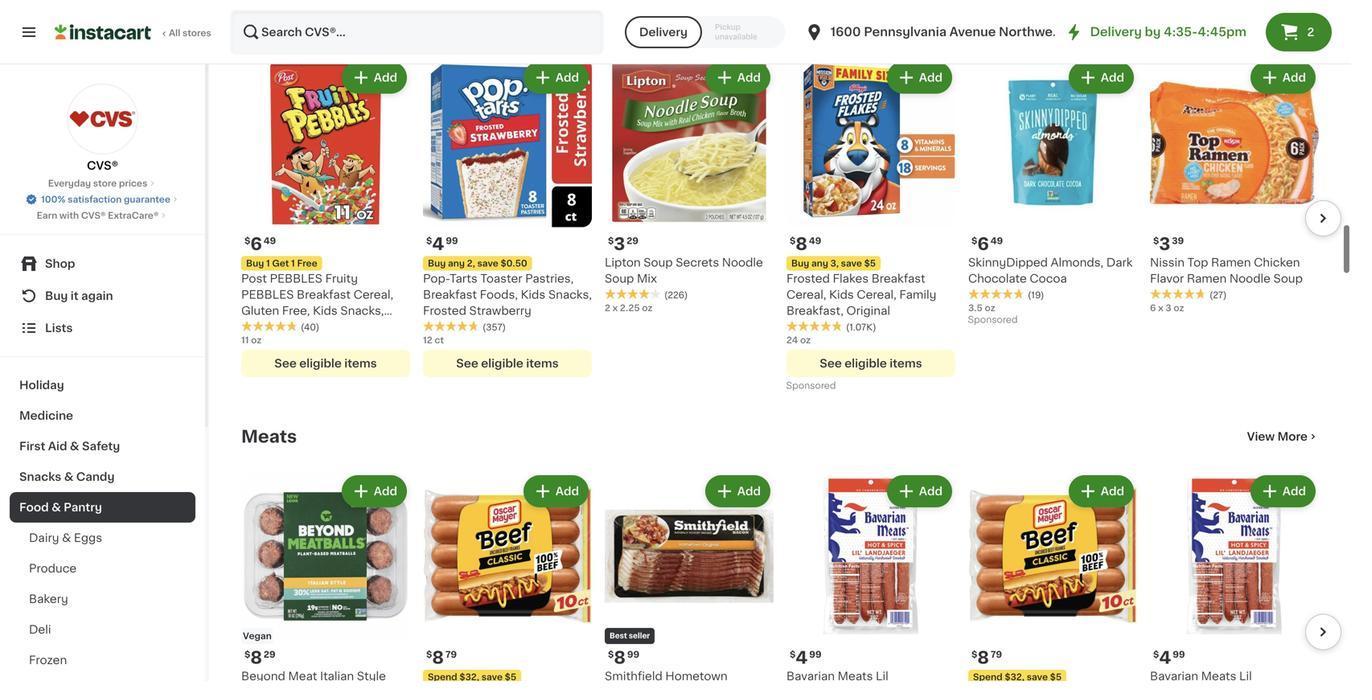 Task type: describe. For each thing, give the bounding box(es) containing it.
$ inside $ 3 39
[[1153, 233, 1159, 242]]

delivery for delivery by 4:35-4:45pm
[[1090, 26, 1142, 38]]

buy for 4
[[428, 256, 446, 264]]

delivery button
[[625, 16, 702, 48]]

1 horizontal spatial meats
[[838, 667, 873, 679]]

11 oz
[[241, 332, 262, 341]]

original
[[847, 302, 890, 313]]

1600 pennsylvania avenue northwest
[[831, 26, 1065, 38]]

4:35-
[[1164, 26, 1198, 38]]

any for 8
[[811, 256, 828, 264]]

italian
[[320, 667, 354, 679]]

northwest
[[999, 26, 1065, 38]]

mix
[[637, 270, 657, 281]]

Search field
[[232, 11, 602, 53]]

service type group
[[625, 16, 786, 48]]

0 horizontal spatial $ 4 99
[[426, 232, 458, 249]]

pantry inside food & pantry link
[[64, 502, 102, 513]]

frosted flakes breakfast cereal, kids cereal, family breakfast, original
[[787, 270, 937, 313]]

view more link for 3
[[1247, 11, 1319, 28]]

eligible for 6
[[299, 354, 342, 366]]

free,
[[282, 302, 310, 313]]

0 horizontal spatial soup
[[605, 270, 634, 281]]

49 for post
[[264, 233, 276, 242]]

tarts
[[450, 270, 478, 281]]

see eligible items for 8
[[820, 354, 922, 366]]

x for nissin top ramen chicken flavor ramen noodle soup
[[1158, 300, 1164, 309]]

oz down flavor
[[1174, 300, 1184, 309]]

see eligible items for 4
[[456, 354, 559, 366]]

2 horizontal spatial 4
[[1159, 646, 1171, 663]]

49 for frosted
[[809, 233, 821, 242]]

deli
[[29, 624, 51, 635]]

dairy
[[29, 532, 59, 544]]

2 horizontal spatial 6
[[1150, 300, 1156, 309]]

snacks, inside post pebbles fruity pebbles breakfast cereal, gluten free, kids snacks, small cereal box
[[340, 302, 384, 313]]

2 button
[[1266, 13, 1332, 51]]

flavor
[[1150, 270, 1184, 281]]

skinnydipped
[[968, 254, 1048, 265]]

29 for 8
[[264, 647, 275, 656]]

pantry link
[[241, 10, 301, 29]]

3 for nissin
[[1159, 232, 1170, 249]]

earn with cvs® extracare® link
[[37, 209, 168, 222]]

1 vertical spatial sponsored badge image
[[787, 378, 835, 387]]

24 oz
[[787, 332, 811, 341]]

first
[[19, 441, 45, 452]]

2 bavarian from the left
[[1150, 667, 1198, 679]]

$0.50
[[501, 256, 527, 264]]

$ 6 49 for skinnydipped
[[972, 232, 1003, 249]]

gluten
[[241, 302, 279, 313]]

buy left it
[[45, 290, 68, 302]]

stores
[[183, 29, 211, 37]]

pop-
[[423, 270, 450, 281]]

chocolate
[[968, 270, 1027, 281]]

everyday store prices
[[48, 179, 147, 188]]

flakes
[[833, 270, 869, 281]]

1 horizontal spatial soup
[[644, 254, 673, 265]]

0 vertical spatial cvs®
[[87, 160, 118, 171]]

box
[[315, 318, 336, 329]]

beyond meat italian style
[[241, 667, 386, 681]]

small
[[241, 318, 272, 329]]

aid
[[48, 441, 67, 452]]

food
[[19, 502, 49, 513]]

1600
[[831, 26, 861, 38]]

oz right 2.25
[[642, 300, 653, 309]]

1 79 from the left
[[445, 647, 457, 656]]

items for 8
[[890, 354, 922, 366]]

0 vertical spatial pebbles
[[270, 270, 322, 281]]

$ inside '$ 3 29'
[[608, 233, 614, 242]]

cocoa
[[1030, 270, 1067, 281]]

cereal, for 8
[[857, 286, 897, 297]]

items for 4
[[526, 354, 559, 366]]

100% satisfaction guarantee button
[[25, 190, 180, 206]]

by
[[1145, 26, 1161, 38]]

secrets
[[676, 254, 719, 265]]

$ 8 49
[[790, 232, 821, 249]]

29 for 3
[[627, 233, 638, 242]]

more for 4
[[1278, 428, 1308, 439]]

3 49 from the left
[[991, 233, 1003, 242]]

best seller
[[610, 629, 650, 636]]

toaster
[[480, 270, 522, 281]]

1 vertical spatial ramen
[[1187, 270, 1227, 281]]

1 horizontal spatial sponsored badge image
[[968, 312, 1017, 322]]

1 spend from the left
[[428, 669, 457, 678]]

oz for 6
[[985, 300, 995, 309]]

item carousel region for meats
[[219, 462, 1342, 681]]

$ 8 29
[[244, 646, 275, 663]]

best
[[610, 629, 627, 636]]

1600 pennsylvania avenue northwest button
[[805, 10, 1065, 55]]

eggs
[[74, 532, 102, 544]]

buy any 3, save $5
[[791, 256, 876, 264]]

snacks & candy
[[19, 471, 115, 483]]

dairy & eggs link
[[10, 523, 195, 553]]

0 horizontal spatial meats
[[241, 425, 297, 442]]

1 horizontal spatial $5
[[864, 256, 876, 264]]

2 $32, from the left
[[1005, 669, 1025, 678]]

everyday
[[48, 179, 91, 188]]

kids inside 'frosted flakes breakfast cereal, kids cereal, family breakfast, original'
[[829, 286, 854, 297]]

39
[[1172, 233, 1184, 242]]

& for candy
[[64, 471, 73, 483]]

hometown
[[665, 667, 728, 679]]

3.5
[[968, 300, 983, 309]]

1 horizontal spatial $ 4 99
[[790, 646, 822, 663]]

snacks
[[19, 471, 61, 483]]

1 bavarian from the left
[[787, 667, 835, 679]]

1 lil from the left
[[876, 667, 888, 679]]

1 bavarian meats lil from the left
[[787, 667, 923, 681]]

breakfast for 6
[[297, 286, 351, 297]]

0 vertical spatial pantry
[[241, 11, 301, 28]]

cvs® logo image
[[67, 84, 138, 154]]

2 $ 8 79 from the left
[[972, 646, 1002, 663]]

2 for 2
[[1307, 27, 1314, 38]]

0 horizontal spatial $5
[[505, 669, 516, 678]]

& inside first aid & safety link
[[70, 441, 79, 452]]

(357)
[[483, 319, 506, 328]]

0 vertical spatial ramen
[[1211, 254, 1251, 265]]

lists link
[[10, 312, 195, 344]]

buy 1 get 1 free
[[246, 256, 317, 264]]

cereal, for 6
[[354, 286, 393, 297]]

100%
[[41, 195, 66, 204]]

lipton
[[605, 254, 641, 265]]

safety
[[82, 441, 120, 452]]

fruity
[[325, 270, 358, 281]]

3.5 oz
[[968, 300, 995, 309]]

items for 6
[[344, 354, 377, 366]]

breakfast inside 'frosted flakes breakfast cereal, kids cereal, family breakfast, original'
[[872, 270, 925, 281]]

view for 3
[[1247, 14, 1275, 25]]

nissin top ramen chicken flavor ramen noodle soup
[[1150, 254, 1303, 281]]

buy for 6
[[246, 256, 264, 264]]

extracare®
[[108, 211, 159, 220]]

medicine link
[[10, 401, 195, 431]]

family
[[899, 286, 937, 297]]

$ 3 29
[[608, 232, 638, 249]]

again
[[81, 290, 113, 302]]

soup inside "nissin top ramen chicken flavor ramen noodle soup"
[[1274, 270, 1303, 281]]

produce
[[29, 563, 77, 574]]

breakfast,
[[787, 302, 844, 313]]

kids inside pop-tarts toaster pastries, breakfast foods, kids snacks, frosted strawberry
[[521, 286, 545, 297]]

0 horizontal spatial 4
[[432, 232, 444, 249]]

2 x 2.25 oz
[[605, 300, 653, 309]]

style
[[357, 667, 386, 679]]

kids inside post pebbles fruity pebbles breakfast cereal, gluten free, kids snacks, small cereal box
[[313, 302, 338, 313]]

1 vertical spatial cvs®
[[81, 211, 106, 220]]

frosted inside pop-tarts toaster pastries, breakfast foods, kids snacks, frosted strawberry
[[423, 302, 466, 313]]

skinnydipped almonds, dark chocolate cocoa
[[968, 254, 1133, 281]]

vegan
[[243, 628, 272, 637]]

(1.07k)
[[846, 319, 876, 328]]

avenue
[[950, 26, 996, 38]]

prices
[[119, 179, 147, 188]]

1 horizontal spatial 4
[[796, 646, 808, 663]]



Task type: vqa. For each thing, say whether or not it's contained in the screenshot.


Task type: locate. For each thing, give the bounding box(es) containing it.
cereal, up breakfast,
[[787, 286, 826, 297]]

& for eggs
[[62, 532, 71, 544]]

1 any from the left
[[448, 256, 465, 264]]

1 view more from the top
[[1247, 14, 1308, 25]]

snacks, down "fruity"
[[340, 302, 384, 313]]

breakfast down "fruity"
[[297, 286, 351, 297]]

add button
[[343, 60, 405, 89], [525, 60, 587, 89], [707, 60, 769, 89], [889, 60, 951, 89], [1070, 60, 1132, 89], [1252, 60, 1314, 89], [343, 474, 405, 502], [525, 474, 587, 502], [707, 474, 769, 502], [889, 474, 951, 502], [1070, 474, 1132, 502], [1252, 474, 1314, 502]]

0 horizontal spatial kids
[[313, 302, 338, 313]]

3 left 39
[[1159, 232, 1170, 249]]

view more link for 4
[[1247, 425, 1319, 441]]

see eligible items button
[[241, 346, 410, 374], [423, 346, 592, 374], [787, 346, 955, 374]]

& left the candy
[[64, 471, 73, 483]]

0 horizontal spatial noodle
[[722, 254, 763, 265]]

2 view from the top
[[1247, 428, 1275, 439]]

2 item carousel region from the top
[[219, 462, 1342, 681]]

& inside food & pantry link
[[52, 502, 61, 513]]

0 horizontal spatial spend
[[428, 669, 457, 678]]

2 $ 6 49 from the left
[[972, 232, 1003, 249]]

1 horizontal spatial $32,
[[1005, 669, 1025, 678]]

save
[[477, 256, 498, 264], [841, 256, 862, 264], [482, 669, 503, 678], [1027, 669, 1048, 678]]

1 horizontal spatial see
[[456, 354, 478, 366]]

79
[[445, 647, 457, 656], [991, 647, 1002, 656]]

frosted up ct
[[423, 302, 466, 313]]

1 horizontal spatial $ 6 49
[[972, 232, 1003, 249]]

0 vertical spatial view more
[[1247, 14, 1308, 25]]

everyday store prices link
[[48, 177, 157, 190]]

all stores
[[169, 29, 211, 37]]

$ 8 99
[[608, 646, 640, 663]]

1 horizontal spatial 29
[[627, 233, 638, 242]]

1 $ 8 79 from the left
[[426, 646, 457, 663]]

&
[[70, 441, 79, 452], [64, 471, 73, 483], [52, 502, 61, 513], [62, 532, 71, 544]]

ramen down top
[[1187, 270, 1227, 281]]

cvs® down satisfaction
[[81, 211, 106, 220]]

see eligible items down box
[[275, 354, 377, 366]]

oz for buy any 3, save $5
[[800, 332, 811, 341]]

2 see from the left
[[456, 354, 478, 366]]

kids up box
[[313, 302, 338, 313]]

3 see eligible items button from the left
[[787, 346, 955, 374]]

$ 6 49 up get
[[244, 232, 276, 249]]

49 up buy any 3, save $5
[[809, 233, 821, 242]]

★★★★★
[[605, 285, 661, 296], [605, 285, 661, 296], [968, 285, 1025, 296], [968, 285, 1025, 296], [1150, 285, 1206, 296], [1150, 285, 1206, 296], [241, 317, 298, 329], [241, 317, 298, 329], [423, 317, 479, 329], [423, 317, 479, 329], [787, 317, 843, 329], [787, 317, 843, 329]]

2 inside button
[[1307, 27, 1314, 38]]

1 eligible from the left
[[299, 354, 342, 366]]

sponsored badge image
[[968, 312, 1017, 322], [787, 378, 835, 387]]

any left '3,'
[[811, 256, 828, 264]]

0 horizontal spatial 6
[[250, 232, 262, 249]]

0 horizontal spatial frosted
[[423, 302, 466, 313]]

eligible for 4
[[481, 354, 523, 366]]

snacks, down pastries,
[[548, 286, 592, 297]]

(19)
[[1028, 287, 1044, 296]]

see for 4
[[456, 354, 478, 366]]

6 down flavor
[[1150, 300, 1156, 309]]

$ 3 39
[[1153, 232, 1184, 249]]

x for lipton soup secrets noodle soup mix
[[613, 300, 618, 309]]

cereal, inside post pebbles fruity pebbles breakfast cereal, gluten free, kids snacks, small cereal box
[[354, 286, 393, 297]]

1 49 from the left
[[264, 233, 276, 242]]

& inside dairy & eggs link
[[62, 532, 71, 544]]

lipton soup secrets noodle soup mix
[[605, 254, 763, 281]]

1 horizontal spatial lil
[[1239, 667, 1252, 679]]

see eligible items button down (1.07k)
[[787, 346, 955, 374]]

1 view more link from the top
[[1247, 11, 1319, 28]]

any for 4
[[448, 256, 465, 264]]

cvs® up everyday store prices link
[[87, 160, 118, 171]]

2 horizontal spatial breakfast
[[872, 270, 925, 281]]

cereal,
[[354, 286, 393, 297], [787, 286, 826, 297], [857, 286, 897, 297]]

2 eligible from the left
[[481, 354, 523, 366]]

view more for 4
[[1247, 428, 1308, 439]]

3 see eligible items from the left
[[820, 354, 922, 366]]

delivery by 4:35-4:45pm link
[[1064, 23, 1247, 42]]

49 inside $ 8 49
[[809, 233, 821, 242]]

medicine
[[19, 410, 73, 421]]

smithfield
[[605, 667, 663, 679]]

1 horizontal spatial delivery
[[1090, 26, 1142, 38]]

holiday
[[19, 380, 64, 391]]

1 horizontal spatial noodle
[[1230, 270, 1271, 281]]

sponsored badge image down 24 oz on the right
[[787, 378, 835, 387]]

2 spend from the left
[[973, 669, 1003, 678]]

0 vertical spatial sponsored badge image
[[968, 312, 1017, 322]]

x left 2.25
[[613, 300, 618, 309]]

all
[[169, 29, 180, 37]]

delivery by 4:35-4:45pm
[[1090, 26, 1247, 38]]

1 horizontal spatial spend
[[973, 669, 1003, 678]]

see eligible items button down (357)
[[423, 346, 592, 374]]

1 see from the left
[[275, 354, 297, 366]]

1 vertical spatial view more link
[[1247, 425, 1319, 441]]

1 vertical spatial noodle
[[1230, 270, 1271, 281]]

2 horizontal spatial eligible
[[845, 354, 887, 366]]

24
[[787, 332, 798, 341]]

0 horizontal spatial cereal,
[[354, 286, 393, 297]]

breakfast
[[872, 270, 925, 281], [297, 286, 351, 297], [423, 286, 477, 297]]

1 horizontal spatial see eligible items
[[456, 354, 559, 366]]

view more
[[1247, 14, 1308, 25], [1247, 428, 1308, 439]]

4
[[432, 232, 444, 249], [796, 646, 808, 663], [1159, 646, 1171, 663]]

oz right 24
[[800, 332, 811, 341]]

3 cereal, from the left
[[857, 286, 897, 297]]

$ 6 49 up 'skinnydipped'
[[972, 232, 1003, 249]]

cereal, up original
[[857, 286, 897, 297]]

eligible down box
[[299, 354, 342, 366]]

6 up 'skinnydipped'
[[977, 232, 989, 249]]

meats link
[[241, 424, 297, 443]]

pebbles down free
[[270, 270, 322, 281]]

pebbles
[[270, 270, 322, 281], [241, 286, 294, 297]]

0 horizontal spatial pantry
[[64, 502, 102, 513]]

candy
[[76, 471, 115, 483]]

oz for buy 1 get 1 free
[[251, 332, 262, 341]]

(27)
[[1210, 287, 1227, 296]]

1 see eligible items from the left
[[275, 354, 377, 366]]

3 items from the left
[[890, 354, 922, 366]]

3 see from the left
[[820, 354, 842, 366]]

$ 6 49
[[244, 232, 276, 249], [972, 232, 1003, 249]]

49 up 'skinnydipped'
[[991, 233, 1003, 242]]

noodle down the 'chicken'
[[1230, 270, 1271, 281]]

0 horizontal spatial 2
[[605, 300, 610, 309]]

bakery
[[29, 594, 68, 605]]

frosted inside 'frosted flakes breakfast cereal, kids cereal, family breakfast, original'
[[787, 270, 830, 281]]

guarantee
[[124, 195, 170, 204]]

1 view from the top
[[1247, 14, 1275, 25]]

lists
[[45, 323, 73, 334]]

1 vertical spatial frosted
[[423, 302, 466, 313]]

add
[[374, 69, 397, 80], [556, 69, 579, 80], [737, 69, 761, 80], [919, 69, 943, 80], [1101, 69, 1124, 80], [1283, 69, 1306, 80], [374, 482, 397, 494], [556, 482, 579, 494], [737, 482, 761, 494], [919, 482, 943, 494], [1101, 482, 1124, 494], [1283, 482, 1306, 494]]

items down strawberry at the top left of page
[[526, 354, 559, 366]]

1 items from the left
[[344, 354, 377, 366]]

ct
[[435, 332, 444, 341]]

see eligible items button for 8
[[787, 346, 955, 374]]

1 $32, from the left
[[460, 669, 479, 678]]

100% satisfaction guarantee
[[41, 195, 170, 204]]

1 horizontal spatial pantry
[[241, 11, 301, 28]]

1 vertical spatial more
[[1278, 428, 1308, 439]]

holiday link
[[10, 370, 195, 401]]

0 horizontal spatial delivery
[[639, 27, 688, 38]]

buy any 2, save $0.50
[[428, 256, 527, 264]]

2 horizontal spatial see eligible items
[[820, 354, 922, 366]]

pantry
[[241, 11, 301, 28], [64, 502, 102, 513]]

2 horizontal spatial soup
[[1274, 270, 1303, 281]]

& right aid
[[70, 441, 79, 452]]

cvs® link
[[67, 84, 138, 174]]

see
[[275, 354, 297, 366], [456, 354, 478, 366], [820, 354, 842, 366]]

frosted down buy any 3, save $5
[[787, 270, 830, 281]]

shop
[[45, 258, 75, 269]]

0 vertical spatial 29
[[627, 233, 638, 242]]

0 horizontal spatial breakfast
[[297, 286, 351, 297]]

29 inside '$ 3 29'
[[627, 233, 638, 242]]

see eligible items
[[275, 354, 377, 366], [456, 354, 559, 366], [820, 354, 922, 366]]

3 up lipton
[[614, 232, 625, 249]]

1 more from the top
[[1278, 14, 1308, 25]]

2 1 from the left
[[291, 256, 295, 264]]

$ inside $ 8 49
[[790, 233, 796, 242]]

2 79 from the left
[[991, 647, 1002, 656]]

eligible for 8
[[845, 354, 887, 366]]

deli link
[[10, 614, 195, 645]]

shop link
[[10, 248, 195, 280]]

& for pantry
[[52, 502, 61, 513]]

frosted
[[787, 270, 830, 281], [423, 302, 466, 313]]

$ inside $ 8 99
[[608, 647, 614, 656]]

post pebbles fruity pebbles breakfast cereal, gluten free, kids snacks, small cereal box
[[241, 270, 393, 329]]

$ inside $ 8 29
[[244, 647, 250, 656]]

see down strawberry at the top left of page
[[456, 354, 478, 366]]

2 see eligible items button from the left
[[423, 346, 592, 374]]

dark
[[1106, 254, 1133, 265]]

6 for buy
[[250, 232, 262, 249]]

0 horizontal spatial bavarian meats lil
[[787, 667, 923, 681]]

49 up get
[[264, 233, 276, 242]]

2 for 2 x 2.25 oz
[[605, 300, 610, 309]]

item carousel region containing 6
[[219, 48, 1342, 398]]

29 down vegan
[[264, 647, 275, 656]]

2 horizontal spatial $ 4 99
[[1153, 646, 1185, 663]]

see eligible items for 6
[[275, 354, 377, 366]]

post
[[241, 270, 267, 281]]

3 down flavor
[[1166, 300, 1172, 309]]

0 vertical spatial item carousel region
[[219, 48, 1342, 398]]

0 horizontal spatial see eligible items button
[[241, 346, 410, 374]]

2 horizontal spatial $5
[[1050, 669, 1062, 678]]

1 see eligible items button from the left
[[241, 346, 410, 374]]

1 item carousel region from the top
[[219, 48, 1342, 398]]

cereal
[[275, 318, 312, 329]]

0 vertical spatial frosted
[[787, 270, 830, 281]]

1 vertical spatial pebbles
[[241, 286, 294, 297]]

buy down $ 8 49
[[791, 256, 809, 264]]

1 $ 6 49 from the left
[[244, 232, 276, 249]]

0 horizontal spatial see
[[275, 354, 297, 366]]

0 horizontal spatial 29
[[264, 647, 275, 656]]

see down breakfast,
[[820, 354, 842, 366]]

food & pantry link
[[10, 492, 195, 523]]

$ 4 99
[[426, 232, 458, 249], [790, 646, 822, 663], [1153, 646, 1185, 663]]

frozen link
[[10, 645, 195, 676]]

view for 4
[[1247, 428, 1275, 439]]

frozen
[[29, 655, 67, 666]]

1 horizontal spatial 49
[[809, 233, 821, 242]]

1 right get
[[291, 256, 295, 264]]

1 cereal, from the left
[[354, 286, 393, 297]]

& inside snacks & candy link
[[64, 471, 73, 483]]

1 horizontal spatial breakfast
[[423, 286, 477, 297]]

see eligible items button for 4
[[423, 346, 592, 374]]

soup down lipton
[[605, 270, 634, 281]]

buy up pop-
[[428, 256, 446, 264]]

oz
[[642, 300, 653, 309], [985, 300, 995, 309], [1174, 300, 1184, 309], [251, 332, 262, 341], [800, 332, 811, 341]]

0 horizontal spatial items
[[344, 354, 377, 366]]

noodle inside the lipton soup secrets noodle soup mix
[[722, 254, 763, 265]]

1 horizontal spatial items
[[526, 354, 559, 366]]

0 horizontal spatial any
[[448, 256, 465, 264]]

see for 6
[[275, 354, 297, 366]]

breakfast inside post pebbles fruity pebbles breakfast cereal, gluten free, kids snacks, small cereal box
[[297, 286, 351, 297]]

1 horizontal spatial see eligible items button
[[423, 346, 592, 374]]

1 horizontal spatial bavarian meats lil
[[1150, 667, 1286, 681]]

items down original
[[890, 354, 922, 366]]

more for 3
[[1278, 14, 1308, 25]]

0 horizontal spatial see eligible items
[[275, 354, 377, 366]]

2 spend $32, save $5 from the left
[[973, 669, 1062, 678]]

2 horizontal spatial meats
[[1201, 667, 1237, 679]]

cvs®
[[87, 160, 118, 171], [81, 211, 106, 220]]

1 horizontal spatial 2
[[1307, 27, 1314, 38]]

2 items from the left
[[526, 354, 559, 366]]

see for 8
[[820, 354, 842, 366]]

delivery inside button
[[639, 27, 688, 38]]

eligible down (357)
[[481, 354, 523, 366]]

pastries,
[[525, 270, 574, 281]]

breakfast inside pop-tarts toaster pastries, breakfast foods, kids snacks, frosted strawberry
[[423, 286, 477, 297]]

spend
[[428, 669, 457, 678], [973, 669, 1003, 678]]

eligible down (1.07k)
[[845, 354, 887, 366]]

2 cereal, from the left
[[787, 286, 826, 297]]

soup up mix
[[644, 254, 673, 265]]

1 horizontal spatial $ 8 79
[[972, 646, 1002, 663]]

1 horizontal spatial bavarian
[[1150, 667, 1198, 679]]

items down post pebbles fruity pebbles breakfast cereal, gluten free, kids snacks, small cereal box
[[344, 354, 377, 366]]

chicken
[[1254, 254, 1300, 265]]

12
[[423, 332, 432, 341]]

0 vertical spatial snacks,
[[548, 286, 592, 297]]

None search field
[[230, 10, 604, 55]]

first aid & safety link
[[10, 431, 195, 462]]

cereal, down "fruity"
[[354, 286, 393, 297]]

11
[[241, 332, 249, 341]]

2 horizontal spatial items
[[890, 354, 922, 366]]

0 horizontal spatial x
[[613, 300, 618, 309]]

2 lil from the left
[[1239, 667, 1252, 679]]

1 horizontal spatial x
[[1158, 300, 1164, 309]]

satisfaction
[[68, 195, 122, 204]]

29 up lipton
[[627, 233, 638, 242]]

2 horizontal spatial cereal,
[[857, 286, 897, 297]]

see eligible items button for 6
[[241, 346, 410, 374]]

lil
[[876, 667, 888, 679], [1239, 667, 1252, 679]]

1 vertical spatial item carousel region
[[219, 462, 1342, 681]]

noodle right secrets
[[722, 254, 763, 265]]

2 more from the top
[[1278, 428, 1308, 439]]

1 vertical spatial snacks,
[[340, 302, 384, 313]]

view more for 3
[[1247, 14, 1308, 25]]

1 horizontal spatial cereal,
[[787, 286, 826, 297]]

item carousel region containing 8
[[219, 462, 1342, 681]]

earn with cvs® extracare®
[[37, 211, 159, 220]]

top
[[1188, 254, 1208, 265]]

2 x from the left
[[1158, 300, 1164, 309]]

1 vertical spatial view
[[1247, 428, 1275, 439]]

oz right 3.5
[[985, 300, 995, 309]]

more
[[1278, 14, 1308, 25], [1278, 428, 1308, 439]]

1 vertical spatial 29
[[264, 647, 275, 656]]

0 horizontal spatial $ 6 49
[[244, 232, 276, 249]]

noodle inside "nissin top ramen chicken flavor ramen noodle soup"
[[1230, 270, 1271, 281]]

1 1 from the left
[[266, 256, 270, 264]]

1 left get
[[266, 256, 270, 264]]

soup down the 'chicken'
[[1274, 270, 1303, 281]]

0 horizontal spatial spend $32, save $5
[[428, 669, 516, 678]]

meats
[[241, 425, 297, 442], [838, 667, 873, 679], [1201, 667, 1237, 679]]

item carousel region for pantry
[[219, 48, 1342, 398]]

1
[[266, 256, 270, 264], [291, 256, 295, 264]]

buy up post
[[246, 256, 264, 264]]

6 for skinnydipped
[[977, 232, 989, 249]]

breakfast up family
[[872, 270, 925, 281]]

$ 8 79
[[426, 646, 457, 663], [972, 646, 1002, 663]]

1 horizontal spatial any
[[811, 256, 828, 264]]

3 for lipton
[[614, 232, 625, 249]]

0 vertical spatial 2
[[1307, 27, 1314, 38]]

1 spend $32, save $5 from the left
[[428, 669, 516, 678]]

0 horizontal spatial sponsored badge image
[[787, 378, 835, 387]]

2 any from the left
[[811, 256, 828, 264]]

29 inside $ 8 29
[[264, 647, 275, 656]]

0 horizontal spatial bavarian
[[787, 667, 835, 679]]

& right food
[[52, 502, 61, 513]]

0 vertical spatial view
[[1247, 14, 1275, 25]]

1 horizontal spatial 79
[[991, 647, 1002, 656]]

0 horizontal spatial 1
[[266, 256, 270, 264]]

1 horizontal spatial kids
[[521, 286, 545, 297]]

x down flavor
[[1158, 300, 1164, 309]]

2,
[[467, 256, 475, 264]]

sponsored badge image down 3.5 oz
[[968, 312, 1017, 322]]

dairy & eggs
[[29, 532, 102, 544]]

snacks, inside pop-tarts toaster pastries, breakfast foods, kids snacks, frosted strawberry
[[548, 286, 592, 297]]

2 view more from the top
[[1247, 428, 1308, 439]]

pennsylvania
[[864, 26, 947, 38]]

bavarian
[[787, 667, 835, 679], [1150, 667, 1198, 679]]

3,
[[830, 256, 839, 264]]

see eligible items down (357)
[[456, 354, 559, 366]]

product group
[[241, 55, 410, 374], [423, 55, 592, 374], [605, 55, 774, 311], [787, 55, 955, 391], [968, 55, 1137, 326], [1150, 55, 1319, 311], [241, 469, 410, 681], [423, 469, 592, 681], [605, 469, 774, 681], [787, 469, 955, 681], [968, 469, 1137, 681], [1150, 469, 1319, 681]]

delivery for delivery
[[639, 27, 688, 38]]

it
[[71, 290, 79, 302]]

instacart logo image
[[55, 23, 151, 42]]

6 up buy 1 get 1 free
[[250, 232, 262, 249]]

see down 'cereal'
[[275, 354, 297, 366]]

see eligible items down (1.07k)
[[820, 354, 922, 366]]

breakfast for 4
[[423, 286, 477, 297]]

0 horizontal spatial $32,
[[460, 669, 479, 678]]

ramen right top
[[1211, 254, 1251, 265]]

6 x 3 oz
[[1150, 300, 1184, 309]]

pop-tarts toaster pastries, breakfast foods, kids snacks, frosted strawberry
[[423, 270, 592, 313]]

0 horizontal spatial 79
[[445, 647, 457, 656]]

1 vertical spatial view more
[[1247, 428, 1308, 439]]

oz right 11
[[251, 332, 262, 341]]

1 horizontal spatial snacks,
[[548, 286, 592, 297]]

2 49 from the left
[[809, 233, 821, 242]]

2 view more link from the top
[[1247, 425, 1319, 441]]

any left 2, at the left top
[[448, 256, 465, 264]]

see eligible items button down box
[[241, 346, 410, 374]]

1 vertical spatial pantry
[[64, 502, 102, 513]]

0 horizontal spatial $ 8 79
[[426, 646, 457, 663]]

item carousel region
[[219, 48, 1342, 398], [219, 462, 1342, 681]]

3 eligible from the left
[[845, 354, 887, 366]]

99 inside $ 8 99
[[627, 647, 640, 656]]

2 bavarian meats lil from the left
[[1150, 667, 1286, 681]]

& left eggs
[[62, 532, 71, 544]]

buy for 8
[[791, 256, 809, 264]]

1 horizontal spatial eligible
[[481, 354, 523, 366]]

breakfast down pop-
[[423, 286, 477, 297]]

2 see eligible items from the left
[[456, 354, 559, 366]]

$ 6 49 for buy
[[244, 232, 276, 249]]

pebbles up gluten
[[241, 286, 294, 297]]

kids down flakes
[[829, 286, 854, 297]]

kids down pastries,
[[521, 286, 545, 297]]

2 horizontal spatial see
[[820, 354, 842, 366]]

bakery link
[[10, 584, 195, 614]]

0 horizontal spatial eligible
[[299, 354, 342, 366]]

2 horizontal spatial kids
[[829, 286, 854, 297]]

1 x from the left
[[613, 300, 618, 309]]



